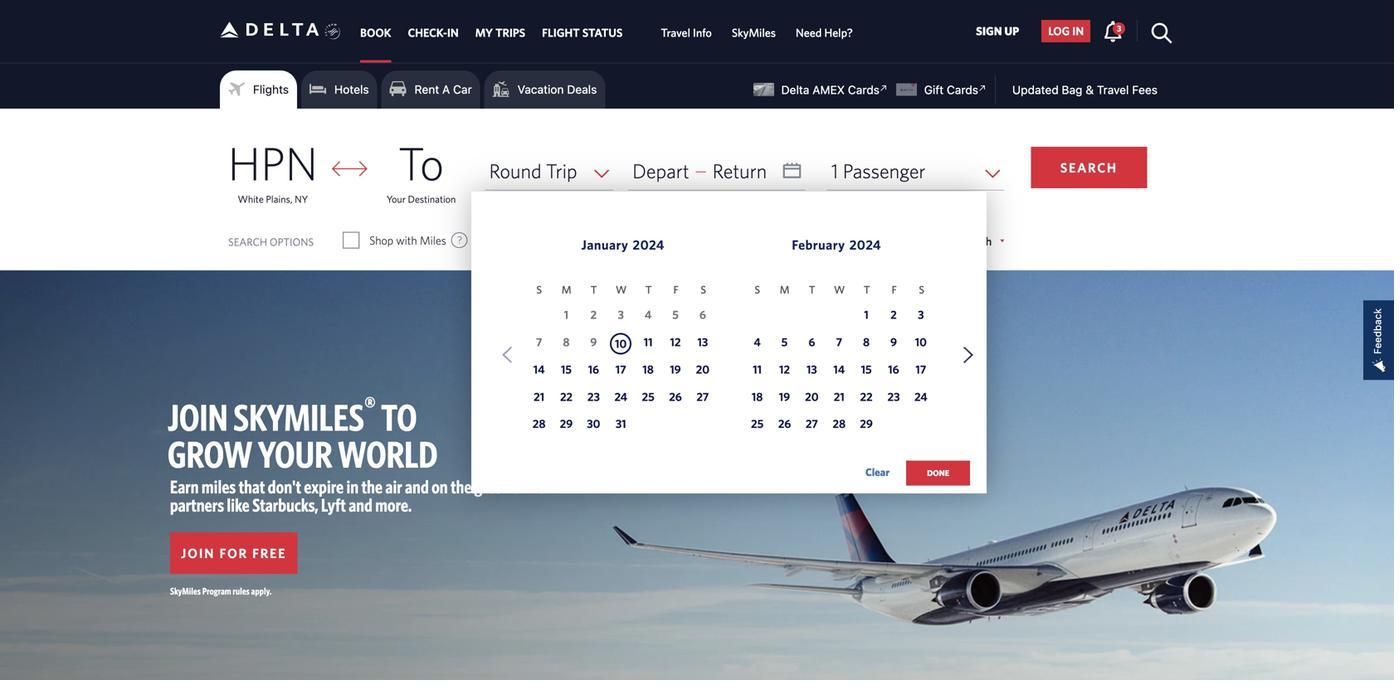 Task type: describe. For each thing, give the bounding box(es) containing it.
1 16 from the left
[[588, 363, 599, 376]]

1 for 1 link in the right of the page
[[864, 308, 869, 322]]

11 for leftmost the 11 link
[[644, 335, 653, 349]]

0 vertical spatial 6
[[700, 308, 706, 322]]

advanced
[[908, 234, 957, 248]]

2 22 from the left
[[860, 390, 873, 404]]

1 vertical spatial 11 link
[[747, 361, 768, 382]]

31
[[616, 417, 626, 431]]

hpn
[[228, 136, 318, 190]]

destination
[[408, 193, 456, 205]]

updated bag & travel fees
[[1013, 83, 1158, 97]]

1 17 link from the left
[[610, 361, 632, 382]]

28 for 1st 28 link
[[533, 417, 546, 431]]

0 horizontal spatial 13
[[698, 335, 708, 349]]

join for for
[[181, 546, 215, 561]]

24 for second 24 "link"
[[915, 390, 928, 404]]

free
[[252, 546, 287, 561]]

2 horizontal spatial 3
[[1117, 24, 1122, 33]]

w for january
[[616, 284, 627, 296]]

1 horizontal spatial 5
[[782, 335, 788, 349]]

2 link
[[883, 306, 905, 328]]

2024 for february 2024
[[850, 237, 882, 253]]

air
[[386, 476, 402, 498]]

don't
[[268, 476, 301, 498]]

0 vertical spatial 27 link
[[692, 388, 714, 409]]

0 vertical spatial 25 link
[[638, 388, 659, 409]]

1 horizontal spatial 6
[[809, 335, 815, 349]]

2 s from the left
[[701, 284, 706, 296]]

car
[[453, 83, 472, 96]]

&
[[1086, 83, 1094, 97]]

11 for the 11 link to the bottom
[[753, 363, 762, 376]]

0 horizontal spatial 3
[[618, 308, 624, 322]]

0 vertical spatial 19 link
[[665, 361, 686, 382]]

30 link
[[583, 415, 605, 437]]

1 the from the left
[[362, 476, 383, 498]]

white
[[238, 193, 264, 205]]

30
[[587, 417, 601, 431]]

flight status
[[542, 26, 623, 39]]

m for february
[[780, 284, 790, 296]]

gift cards
[[924, 83, 979, 97]]

hpn white plains, ny
[[228, 136, 318, 205]]

delta
[[782, 83, 810, 97]]

17 for 2nd 17 link from right
[[616, 363, 626, 376]]

flight
[[542, 26, 580, 39]]

delta amex cards
[[782, 83, 880, 97]]

clear button
[[866, 460, 890, 485]]

1 22 link from the left
[[556, 388, 577, 409]]

1 horizontal spatial 20 link
[[801, 388, 823, 409]]

rent a car
[[415, 83, 472, 96]]

round trip
[[489, 159, 577, 183]]

gift cards link
[[896, 81, 991, 97]]

0 horizontal spatial 5
[[673, 308, 679, 322]]

8 link
[[856, 333, 877, 355]]

2 24 link from the left
[[910, 388, 932, 409]]

miles
[[202, 476, 236, 498]]

1 Passenger field
[[827, 152, 1005, 190]]

3 s from the left
[[755, 284, 760, 296]]

status
[[582, 26, 623, 39]]

Shop with Miles checkbox
[[344, 232, 359, 249]]

1 vertical spatial 25 link
[[747, 415, 768, 437]]

book
[[360, 26, 391, 39]]

1 horizontal spatial 4
[[754, 335, 761, 349]]

0 horizontal spatial and
[[349, 495, 373, 516]]

delta air lines image
[[220, 4, 320, 55]]

1 horizontal spatial 18 link
[[747, 388, 768, 409]]

0 horizontal spatial 19
[[670, 363, 681, 376]]

2 14 from the left
[[834, 363, 845, 376]]

search
[[959, 234, 992, 248]]

february
[[792, 237, 845, 253]]

more.
[[375, 495, 412, 516]]

1 horizontal spatial 3 link
[[1103, 20, 1126, 41]]

1 horizontal spatial 12
[[779, 363, 790, 376]]

0 horizontal spatial 4
[[645, 308, 652, 322]]

return
[[713, 159, 767, 183]]

done button
[[907, 461, 970, 486]]

earn
[[170, 476, 199, 498]]

1 vertical spatial travel
[[1097, 83, 1129, 97]]

2 15 link from the left
[[856, 361, 877, 382]]

20 for rightmost the 20 link
[[805, 390, 819, 404]]

options
[[270, 236, 314, 248]]

fares
[[573, 234, 598, 247]]

1 28 link from the left
[[528, 415, 550, 437]]

search options
[[228, 236, 314, 248]]

log in button
[[1042, 20, 1091, 42]]

travel info
[[661, 26, 712, 39]]

15 for 1st 15 link from the right
[[861, 363, 872, 376]]

0 vertical spatial 13 link
[[692, 333, 714, 355]]

to
[[399, 136, 444, 190]]

need help?
[[796, 26, 853, 39]]

5 link
[[774, 333, 796, 355]]

0 horizontal spatial 1
[[564, 308, 569, 322]]

0 horizontal spatial 26
[[669, 390, 682, 404]]

2 23 from the left
[[888, 390, 900, 404]]

0 vertical spatial 18 link
[[638, 361, 659, 382]]

2 10 link from the left
[[910, 333, 932, 355]]

vacation deals
[[518, 83, 597, 96]]

amex
[[813, 83, 845, 97]]

3 t from the left
[[809, 284, 816, 296]]

delta amex cards link
[[754, 81, 892, 97]]

2024 for january 2024
[[633, 237, 665, 253]]

1 vertical spatial 19 link
[[774, 388, 796, 409]]

search for search options
[[228, 236, 267, 248]]

7 link
[[829, 333, 850, 355]]

shop with miles
[[369, 234, 446, 247]]

27 for the topmost 27 link
[[697, 390, 709, 404]]

ny
[[295, 193, 308, 205]]

21 for 2nd the 21 link from right
[[534, 390, 545, 404]]

1 horizontal spatial 19
[[779, 390, 790, 404]]

1 2 from the left
[[591, 308, 597, 322]]

tab list containing book
[[352, 0, 863, 63]]

skymiles for skymiles program rules apply.
[[170, 586, 201, 597]]

2 cards from the left
[[947, 83, 979, 97]]

1 vertical spatial 26
[[778, 417, 791, 431]]

grow
[[168, 433, 253, 476]]

2 9 from the left
[[891, 335, 897, 349]]

refundable fares
[[517, 234, 598, 247]]

skymiles program rules apply.
[[170, 586, 272, 597]]

this link opens another site in a new window that may not follow the same accessibility policies as delta air lines. image
[[876, 81, 892, 96]]

1 vertical spatial 12 link
[[774, 361, 796, 382]]

my
[[666, 234, 682, 247]]

that
[[239, 476, 265, 498]]

hotels
[[335, 83, 369, 96]]

none text field inside book tab panel
[[628, 152, 806, 190]]

info
[[693, 26, 712, 39]]

travel inside tab list
[[661, 26, 691, 39]]

1 16 link from the left
[[583, 361, 605, 382]]

2 8 from the left
[[863, 335, 870, 349]]

2 t from the left
[[646, 284, 652, 296]]

1 29 link from the left
[[556, 415, 577, 437]]

plains,
[[266, 193, 293, 205]]

1 29 from the left
[[560, 417, 573, 431]]

®
[[364, 390, 376, 423]]

to your destination
[[387, 136, 456, 205]]

search button
[[1031, 147, 1147, 188]]

rules
[[233, 586, 250, 597]]

in
[[447, 26, 459, 39]]

1 passenger
[[831, 159, 926, 183]]

0 vertical spatial 25
[[642, 390, 655, 404]]

miles
[[420, 234, 446, 247]]

vacation
[[518, 83, 564, 96]]

advanced search
[[908, 234, 992, 248]]

1 vertical spatial 13 link
[[801, 361, 823, 382]]

9 link
[[883, 333, 905, 355]]

bag
[[1062, 83, 1083, 97]]

0 horizontal spatial 20 link
[[692, 361, 714, 382]]

lyft
[[321, 495, 346, 516]]

1 vertical spatial 3 link
[[910, 306, 932, 328]]

program
[[202, 586, 231, 597]]

to
[[381, 395, 417, 439]]

sign
[[976, 24, 1002, 38]]

2 16 from the left
[[888, 363, 899, 376]]

1 s from the left
[[536, 284, 542, 296]]

1 horizontal spatial 25
[[751, 417, 764, 431]]

join for free link
[[170, 533, 297, 574]]

need help? link
[[796, 18, 853, 48]]

1 t from the left
[[591, 284, 597, 296]]

rent a car link
[[390, 77, 472, 102]]

for
[[220, 546, 248, 561]]

15 for 1st 15 link from the left
[[561, 363, 572, 376]]

partners
[[170, 495, 224, 516]]

join skymiles ® to grow your world
[[168, 390, 438, 476]]

depart
[[633, 159, 690, 183]]

2 16 link from the left
[[883, 361, 905, 382]]

skymiles
[[233, 395, 364, 439]]

0 horizontal spatial 12 link
[[665, 333, 686, 355]]



Task type: locate. For each thing, give the bounding box(es) containing it.
12 link left 4 link
[[665, 333, 686, 355]]

f up 2 link
[[892, 284, 897, 296]]

15
[[561, 363, 572, 376], [861, 363, 872, 376]]

0 horizontal spatial 16 link
[[583, 361, 605, 382]]

1 10 link from the left
[[610, 333, 632, 355]]

1 horizontal spatial the
[[451, 476, 472, 498]]

28 link down 7 link
[[829, 415, 850, 437]]

0 vertical spatial 4
[[645, 308, 652, 322]]

2 17 from the left
[[916, 363, 927, 376]]

29 left 30
[[560, 417, 573, 431]]

1 m from the left
[[562, 284, 572, 296]]

m down the refundable fares
[[562, 284, 572, 296]]

16 link up 30
[[583, 361, 605, 382]]

1 2024 from the left
[[633, 237, 665, 253]]

search inside button
[[1061, 160, 1118, 175]]

world
[[338, 433, 438, 476]]

1 14 from the left
[[534, 363, 545, 376]]

3 down january 2024
[[618, 308, 624, 322]]

2 m from the left
[[780, 284, 790, 296]]

4 s from the left
[[919, 284, 925, 296]]

join
[[168, 395, 228, 439], [181, 546, 215, 561]]

2024 right february
[[850, 237, 882, 253]]

search down &
[[1061, 160, 1118, 175]]

2 7 from the left
[[836, 335, 842, 349]]

2 28 from the left
[[833, 417, 846, 431]]

1 for 1 passenger
[[831, 159, 839, 183]]

in inside button
[[1073, 24, 1084, 38]]

like
[[227, 495, 250, 516]]

0 horizontal spatial skymiles
[[170, 586, 201, 597]]

1 horizontal spatial 24
[[915, 390, 928, 404]]

1 28 from the left
[[533, 417, 546, 431]]

w for february
[[834, 284, 845, 296]]

0 vertical spatial join
[[168, 395, 228, 439]]

0 horizontal spatial 8
[[563, 335, 570, 349]]

2 2024 from the left
[[850, 237, 882, 253]]

0 horizontal spatial f
[[674, 284, 679, 296]]

s down dates
[[701, 284, 706, 296]]

6
[[700, 308, 706, 322], [809, 335, 815, 349]]

2 the from the left
[[451, 476, 472, 498]]

1 horizontal spatial 3
[[918, 308, 924, 322]]

your
[[258, 433, 333, 476]]

0 horizontal spatial 12
[[670, 335, 681, 349]]

skymiles link
[[732, 18, 776, 48]]

in inside earn miles that don't expire in the air and on the ground with partners like starbucks, lyft and more.
[[347, 476, 359, 498]]

22 link
[[556, 388, 577, 409], [856, 388, 877, 409]]

5 right 4 link
[[782, 335, 788, 349]]

passenger
[[843, 159, 926, 183]]

vacation deals link
[[493, 77, 597, 102]]

m for january
[[562, 284, 572, 296]]

1 horizontal spatial 26
[[778, 417, 791, 431]]

2 f from the left
[[892, 284, 897, 296]]

0 vertical spatial 20 link
[[692, 361, 714, 382]]

2 15 from the left
[[861, 363, 872, 376]]

0 horizontal spatial 14 link
[[528, 361, 550, 382]]

s down advanced
[[919, 284, 925, 296]]

0 horizontal spatial 21
[[534, 390, 545, 404]]

1 14 link from the left
[[528, 361, 550, 382]]

My dates are flexible checkbox
[[640, 232, 655, 249]]

0 horizontal spatial 19 link
[[665, 361, 686, 382]]

6 link
[[801, 333, 823, 355]]

13 link left 4 link
[[692, 333, 714, 355]]

1 vertical spatial join
[[181, 546, 215, 561]]

2 28 link from the left
[[829, 415, 850, 437]]

23 down 9 link
[[888, 390, 900, 404]]

0 horizontal spatial 26 link
[[665, 388, 686, 409]]

3 right 2 link
[[918, 308, 924, 322]]

16 down 9 link
[[888, 363, 899, 376]]

1 horizontal spatial 12 link
[[774, 361, 796, 382]]

w down january 2024
[[616, 284, 627, 296]]

11
[[644, 335, 653, 349], [753, 363, 762, 376]]

0 vertical spatial 12
[[670, 335, 681, 349]]

4 left 5 link
[[754, 335, 761, 349]]

2024
[[633, 237, 665, 253], [850, 237, 882, 253]]

0 vertical spatial 26
[[669, 390, 682, 404]]

2 right 1 link in the right of the page
[[891, 308, 897, 322]]

20
[[696, 363, 710, 376], [805, 390, 819, 404]]

2 14 link from the left
[[829, 361, 850, 382]]

24 link up done
[[910, 388, 932, 409]]

skyteam image
[[325, 6, 341, 57]]

0 horizontal spatial 25 link
[[638, 388, 659, 409]]

1 horizontal spatial 16 link
[[883, 361, 905, 382]]

0 vertical spatial 13
[[698, 335, 708, 349]]

1 horizontal spatial with
[[523, 476, 552, 498]]

3 link
[[1103, 20, 1126, 41], [910, 306, 932, 328]]

1 horizontal spatial 10 link
[[910, 333, 932, 355]]

0 vertical spatial 3 link
[[1103, 20, 1126, 41]]

1 vertical spatial 20
[[805, 390, 819, 404]]

4 down my dates are flexible checkbox
[[645, 308, 652, 322]]

18 for the rightmost 18 link
[[752, 390, 763, 404]]

1 15 from the left
[[561, 363, 572, 376]]

4 t from the left
[[864, 284, 870, 296]]

0 horizontal spatial 22 link
[[556, 388, 577, 409]]

2 21 link from the left
[[829, 388, 850, 409]]

29 link up clear button at the bottom right
[[856, 415, 877, 437]]

0 horizontal spatial 23 link
[[583, 388, 605, 409]]

1 21 link from the left
[[528, 388, 550, 409]]

ground
[[475, 476, 520, 498]]

m up 5 link
[[780, 284, 790, 296]]

your
[[387, 193, 406, 205]]

flights link
[[228, 77, 289, 102]]

3 link right the log in
[[1103, 20, 1126, 41]]

f for february 2024
[[892, 284, 897, 296]]

search for search
[[1061, 160, 1118, 175]]

1 vertical spatial 20 link
[[801, 388, 823, 409]]

1 15 link from the left
[[556, 361, 577, 382]]

2 24 from the left
[[915, 390, 928, 404]]

with right ground at bottom left
[[523, 476, 552, 498]]

1 vertical spatial in
[[347, 476, 359, 498]]

1 horizontal spatial 27 link
[[801, 415, 823, 437]]

0 horizontal spatial w
[[616, 284, 627, 296]]

are
[[714, 234, 728, 247]]

0 horizontal spatial 24
[[615, 390, 628, 404]]

0 vertical spatial in
[[1073, 24, 1084, 38]]

on
[[432, 476, 448, 498]]

cards right gift
[[947, 83, 979, 97]]

1 vertical spatial 26 link
[[774, 415, 796, 437]]

sign up
[[976, 24, 1019, 38]]

1 horizontal spatial w
[[834, 284, 845, 296]]

0 horizontal spatial 2
[[591, 308, 597, 322]]

join for skymiles
[[168, 395, 228, 439]]

24
[[615, 390, 628, 404], [915, 390, 928, 404]]

14 link
[[528, 361, 550, 382], [829, 361, 850, 382]]

1 vertical spatial 27
[[806, 417, 818, 431]]

cards right amex
[[848, 83, 880, 97]]

2 17 link from the left
[[910, 361, 932, 382]]

28 for first 28 link from right
[[833, 417, 846, 431]]

earn miles that don't expire in the air and on the ground with partners like starbucks, lyft and more.
[[170, 476, 552, 516]]

m
[[562, 284, 572, 296], [780, 284, 790, 296]]

february 2024
[[792, 237, 882, 253]]

1 cards from the left
[[848, 83, 880, 97]]

24 for 1st 24 "link"
[[615, 390, 628, 404]]

f for january 2024
[[674, 284, 679, 296]]

29 link left 30 link
[[556, 415, 577, 437]]

book tab panel
[[0, 109, 1394, 503]]

12 link down 5 link
[[774, 361, 796, 382]]

1 vertical spatial 18
[[752, 390, 763, 404]]

1 horizontal spatial 21
[[834, 390, 845, 404]]

1 22 from the left
[[560, 390, 573, 404]]

16 link down 9 link
[[883, 361, 905, 382]]

trips
[[496, 26, 526, 39]]

29
[[560, 417, 573, 431], [860, 417, 873, 431]]

1 inside field
[[831, 159, 839, 183]]

this link opens another site in a new window that may not follow the same accessibility policies as delta air lines. image
[[975, 81, 991, 96]]

10 right 9 link
[[915, 335, 927, 349]]

earn miles that don't expire in the air and on the ground with partners like starbucks, lyft and more. link
[[170, 476, 552, 516]]

1 f from the left
[[674, 284, 679, 296]]

10 for second 10 'link' from left
[[915, 335, 927, 349]]

t down february
[[809, 284, 816, 296]]

1 horizontal spatial 13
[[807, 363, 817, 376]]

13 link down 6 link
[[801, 361, 823, 382]]

up
[[1005, 24, 1019, 38]]

apply.
[[251, 586, 272, 597]]

refundable
[[517, 234, 571, 247]]

0 horizontal spatial 9
[[590, 335, 597, 349]]

skymiles left program at the left bottom of the page
[[170, 586, 201, 597]]

0 horizontal spatial 27
[[697, 390, 709, 404]]

0 vertical spatial skymiles
[[732, 26, 776, 39]]

1 vertical spatial 18 link
[[747, 388, 768, 409]]

s down refundable
[[536, 284, 542, 296]]

1 horizontal spatial m
[[780, 284, 790, 296]]

0 vertical spatial 12 link
[[665, 333, 686, 355]]

1 down the refundable fares
[[564, 308, 569, 322]]

3 link right 2 link
[[910, 306, 932, 328]]

13 left 4 link
[[698, 335, 708, 349]]

join up earn
[[168, 395, 228, 439]]

23 up 30
[[588, 390, 600, 404]]

3 right the log in
[[1117, 24, 1122, 33]]

9 up 30
[[590, 335, 597, 349]]

0 horizontal spatial 7
[[536, 335, 542, 349]]

5 down my
[[673, 308, 679, 322]]

travel left info on the top of the page
[[661, 26, 691, 39]]

1 8 from the left
[[563, 335, 570, 349]]

1 w from the left
[[616, 284, 627, 296]]

22
[[560, 390, 573, 404], [860, 390, 873, 404]]

1 vertical spatial 11
[[753, 363, 762, 376]]

hotels link
[[310, 77, 369, 102]]

skymiles for skymiles
[[732, 26, 776, 39]]

check-in link
[[408, 18, 459, 48]]

0 horizontal spatial 6
[[700, 308, 706, 322]]

1 23 link from the left
[[583, 388, 605, 409]]

1 vertical spatial skymiles
[[170, 586, 201, 597]]

27 for bottommost 27 link
[[806, 417, 818, 431]]

1 17 from the left
[[616, 363, 626, 376]]

1 horizontal spatial 1
[[831, 159, 839, 183]]

skymiles right info on the top of the page
[[732, 26, 776, 39]]

my trips link
[[475, 18, 526, 48]]

0 vertical spatial search
[[1061, 160, 1118, 175]]

done
[[927, 469, 950, 478]]

4
[[645, 308, 652, 322], [754, 335, 761, 349]]

tab list
[[352, 0, 863, 63]]

1 horizontal spatial 17 link
[[910, 361, 932, 382]]

1 23 from the left
[[588, 390, 600, 404]]

6 left 7 link
[[809, 335, 815, 349]]

0 vertical spatial with
[[396, 234, 417, 247]]

29 up clear button at the bottom right
[[860, 417, 873, 431]]

my trips
[[475, 26, 526, 39]]

the left air
[[362, 476, 383, 498]]

14
[[534, 363, 545, 376], [834, 363, 845, 376]]

28 link left 30 link
[[528, 415, 550, 437]]

travel right &
[[1097, 83, 1129, 97]]

0 horizontal spatial 14
[[534, 363, 545, 376]]

1 horizontal spatial 10
[[915, 335, 927, 349]]

flights
[[253, 83, 289, 96]]

flexible
[[731, 234, 765, 247]]

5
[[673, 308, 679, 322], [782, 335, 788, 349]]

25
[[642, 390, 655, 404], [751, 417, 764, 431]]

search down white
[[228, 236, 267, 248]]

1 21 from the left
[[534, 390, 545, 404]]

21 for 2nd the 21 link
[[834, 390, 845, 404]]

10 for 2nd 10 'link' from the right
[[615, 337, 627, 351]]

w down february 2024
[[834, 284, 845, 296]]

1 left 2 link
[[864, 308, 869, 322]]

28 down 7 link
[[833, 417, 846, 431]]

31 link
[[610, 415, 632, 437]]

None text field
[[628, 152, 806, 190]]

1 vertical spatial 4
[[754, 335, 761, 349]]

join for free
[[181, 546, 287, 561]]

join inside join skymiles ® to grow your world
[[168, 395, 228, 439]]

flight status link
[[542, 18, 623, 48]]

1 link
[[856, 306, 877, 328]]

shop
[[369, 234, 394, 247]]

0 horizontal spatial the
[[362, 476, 383, 498]]

2024 left my
[[633, 237, 665, 253]]

13 down 6 link
[[807, 363, 817, 376]]

28 link
[[528, 415, 550, 437], [829, 415, 850, 437]]

0 horizontal spatial cards
[[848, 83, 880, 97]]

2 down january
[[591, 308, 597, 322]]

2 29 from the left
[[860, 417, 873, 431]]

t down january
[[591, 284, 597, 296]]

27
[[697, 390, 709, 404], [806, 417, 818, 431]]

advanced search link
[[908, 234, 1005, 248]]

in right lyft
[[347, 476, 359, 498]]

0 horizontal spatial 24 link
[[610, 388, 632, 409]]

0 vertical spatial 26 link
[[665, 388, 686, 409]]

2 22 link from the left
[[856, 388, 877, 409]]

2 21 from the left
[[834, 390, 845, 404]]

1 horizontal spatial 13 link
[[801, 361, 823, 382]]

1 24 from the left
[[615, 390, 628, 404]]

24 up done
[[915, 390, 928, 404]]

1 7 from the left
[[536, 335, 542, 349]]

round
[[489, 159, 542, 183]]

Round Trip field
[[485, 152, 614, 190]]

0 horizontal spatial 2024
[[633, 237, 665, 253]]

10 link right 9 link
[[910, 333, 932, 355]]

16 up 30
[[588, 363, 599, 376]]

4 link
[[747, 333, 768, 355]]

f down my
[[674, 284, 679, 296]]

1 horizontal spatial 2024
[[850, 237, 882, 253]]

1 vertical spatial search
[[228, 236, 267, 248]]

0 horizontal spatial 10 link
[[610, 333, 632, 355]]

27 link
[[692, 388, 714, 409], [801, 415, 823, 437]]

15 link
[[556, 361, 577, 382], [856, 361, 877, 382]]

0 horizontal spatial 17 link
[[610, 361, 632, 382]]

10 link up 31
[[610, 333, 632, 355]]

28 left 30
[[533, 417, 546, 431]]

0 horizontal spatial 21 link
[[528, 388, 550, 409]]

1 horizontal spatial 20
[[805, 390, 819, 404]]

and left on
[[405, 476, 429, 498]]

6 down dates
[[700, 308, 706, 322]]

t down my dates are flexible checkbox
[[646, 284, 652, 296]]

18 for the top 18 link
[[643, 363, 654, 376]]

with inside earn miles that don't expire in the air and on the ground with partners like starbucks, lyft and more.
[[523, 476, 552, 498]]

trip
[[546, 159, 577, 183]]

2 w from the left
[[834, 284, 845, 296]]

0 horizontal spatial 25
[[642, 390, 655, 404]]

january 2024
[[581, 237, 665, 253]]

9 down 2 link
[[891, 335, 897, 349]]

0 vertical spatial 20
[[696, 363, 710, 376]]

join inside the "join for free" link
[[181, 546, 215, 561]]

1 horizontal spatial and
[[405, 476, 429, 498]]

20 for the left the 20 link
[[696, 363, 710, 376]]

1 horizontal spatial 14
[[834, 363, 845, 376]]

13 link
[[692, 333, 714, 355], [801, 361, 823, 382]]

1 left passenger
[[831, 159, 839, 183]]

0 horizontal spatial with
[[396, 234, 417, 247]]

2 23 link from the left
[[883, 388, 905, 409]]

2 2 from the left
[[891, 308, 897, 322]]

the right on
[[451, 476, 472, 498]]

and right lyft
[[349, 495, 373, 516]]

join left for
[[181, 546, 215, 561]]

17 for 1st 17 link from right
[[916, 363, 927, 376]]

24 link up 31
[[610, 388, 632, 409]]

1 horizontal spatial travel
[[1097, 83, 1129, 97]]

2 29 link from the left
[[856, 415, 877, 437]]

1 vertical spatial 27 link
[[801, 415, 823, 437]]

1 horizontal spatial 15 link
[[856, 361, 877, 382]]

0 vertical spatial 11
[[644, 335, 653, 349]]

10 up 31
[[615, 337, 627, 351]]

calendar expanded, use arrow keys to select date application
[[472, 192, 987, 503]]

24 up 31
[[615, 390, 628, 404]]

deals
[[567, 83, 597, 96]]

23 link down 9 link
[[883, 388, 905, 409]]

rent
[[415, 83, 439, 96]]

1 vertical spatial 13
[[807, 363, 817, 376]]

fees
[[1132, 83, 1158, 97]]

0 horizontal spatial m
[[562, 284, 572, 296]]

and
[[405, 476, 429, 498], [349, 495, 373, 516]]

with right shop
[[396, 234, 417, 247]]

23 link up 30
[[583, 388, 605, 409]]

with inside book tab panel
[[396, 234, 417, 247]]

0 horizontal spatial 11 link
[[638, 333, 659, 355]]

1 horizontal spatial in
[[1073, 24, 1084, 38]]

1 9 from the left
[[590, 335, 597, 349]]

12
[[670, 335, 681, 349], [779, 363, 790, 376]]

t up 1 link in the right of the page
[[864, 284, 870, 296]]

13
[[698, 335, 708, 349], [807, 363, 817, 376]]

1
[[831, 159, 839, 183], [564, 308, 569, 322], [864, 308, 869, 322]]

12 left 4 link
[[670, 335, 681, 349]]

0 horizontal spatial 3 link
[[910, 306, 932, 328]]

s down flexible
[[755, 284, 760, 296]]

in right log
[[1073, 24, 1084, 38]]

12 down 5 link
[[779, 363, 790, 376]]

my
[[475, 26, 493, 39]]

1 horizontal spatial 14 link
[[829, 361, 850, 382]]

1 24 link from the left
[[610, 388, 632, 409]]



Task type: vqa. For each thing, say whether or not it's contained in the screenshot.


